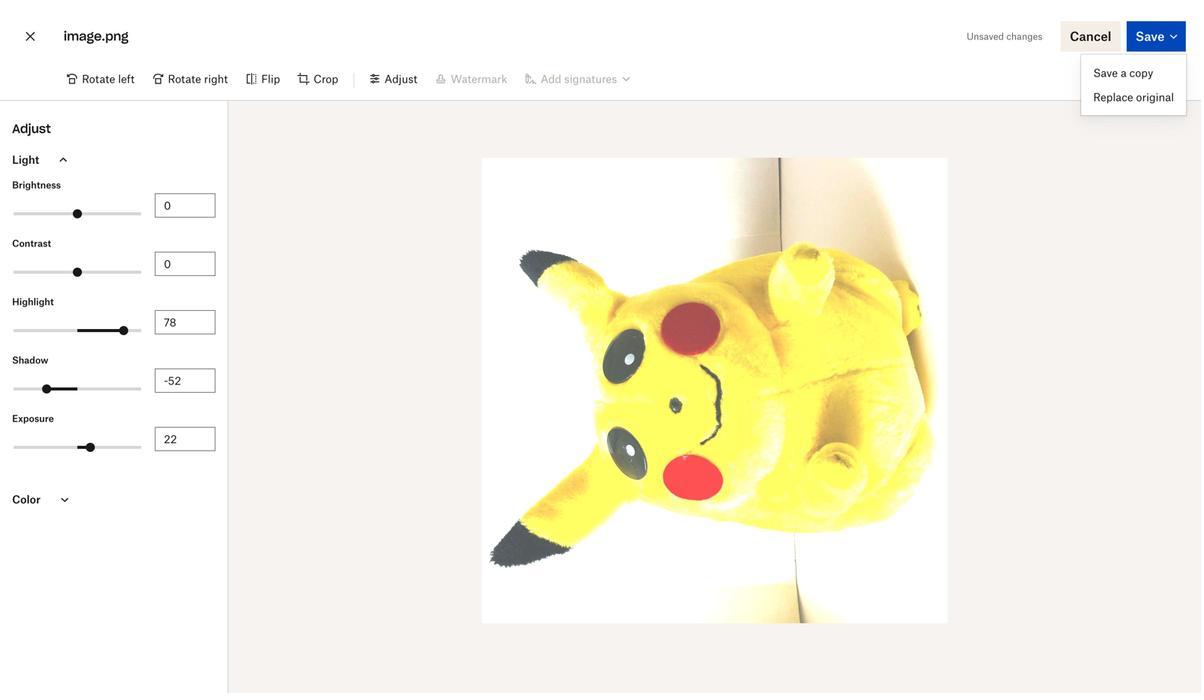 Task type: locate. For each thing, give the bounding box(es) containing it.
exposure
[[12, 413, 54, 425]]

Highlight number field
[[164, 314, 206, 331]]

save a copy
[[1094, 66, 1154, 79]]

highlight
[[12, 296, 54, 308]]

unsaved changes
[[967, 31, 1043, 42]]

image.png
[[64, 28, 128, 44]]

Brightness number field
[[164, 197, 206, 214]]

replace original
[[1094, 91, 1174, 104]]

unsaved
[[967, 31, 1004, 42]]

brightness
[[12, 179, 61, 191]]

Brightness range field
[[14, 213, 141, 216]]

Exposure number field
[[164, 431, 206, 448]]

Exposure range field
[[14, 446, 141, 449]]

Contrast number field
[[164, 256, 206, 272]]

close image
[[21, 24, 39, 49]]

changes
[[1007, 31, 1043, 42]]

copy
[[1130, 66, 1154, 79]]

Contrast range field
[[14, 271, 141, 274]]



Task type: describe. For each thing, give the bounding box(es) containing it.
replace
[[1094, 91, 1134, 104]]

save
[[1094, 66, 1118, 79]]

light button
[[0, 142, 228, 178]]

contrast
[[12, 238, 51, 249]]

Shadow number field
[[164, 373, 206, 389]]

a
[[1121, 66, 1127, 79]]

Shadow range field
[[14, 388, 141, 391]]

adjust
[[12, 121, 51, 137]]

shadow
[[12, 355, 48, 366]]

light
[[12, 153, 39, 166]]

original
[[1136, 91, 1174, 104]]

Highlight range field
[[14, 329, 141, 332]]



Task type: vqa. For each thing, say whether or not it's contained in the screenshot.
Highlight at the top left of the page
yes



